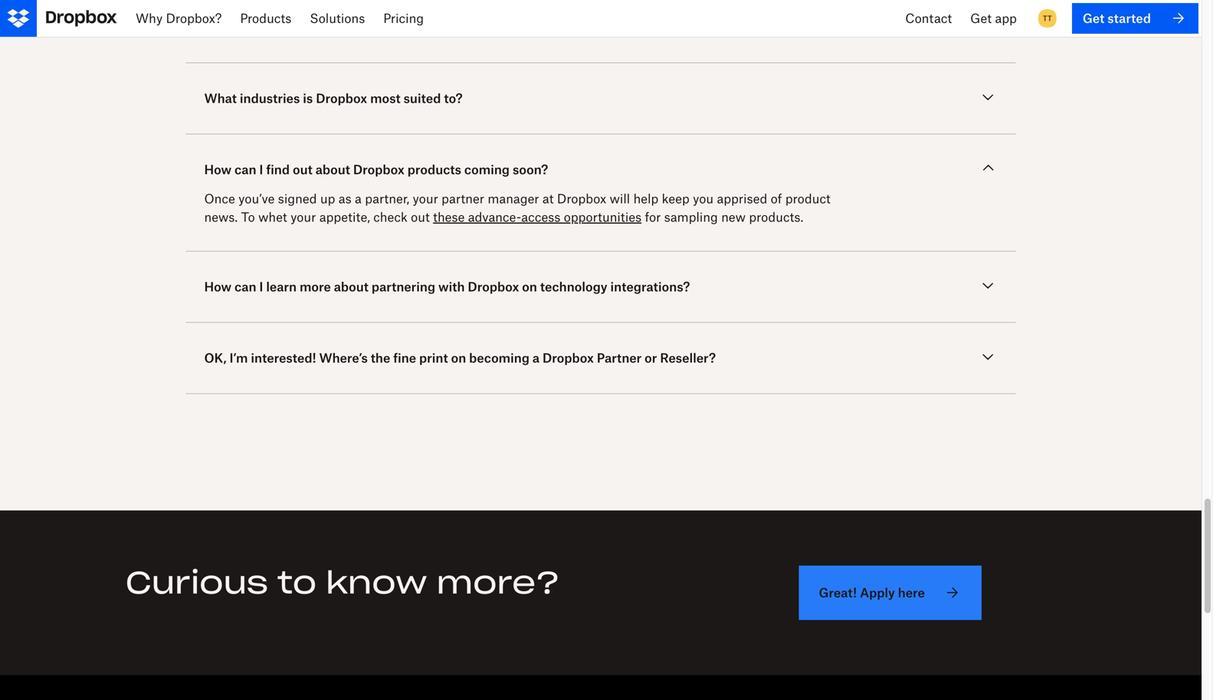 Task type: describe. For each thing, give the bounding box(es) containing it.
learn
[[266, 279, 297, 294]]

with
[[438, 279, 465, 294]]

products
[[407, 162, 461, 177]]

access
[[521, 210, 560, 225]]

soon?
[[513, 162, 548, 177]]

integrations?
[[610, 279, 690, 294]]

what industries is dropbox most suited to?
[[204, 91, 463, 106]]

curious
[[125, 563, 268, 602]]

tt
[[1043, 13, 1052, 23]]

ok, i'm interested! where's the fine print on becoming a dropbox partner or reseller?
[[204, 351, 716, 366]]

apply
[[860, 585, 895, 600]]

appetite,
[[319, 210, 370, 225]]

0 vertical spatial on
[[522, 279, 537, 294]]

advance-
[[468, 210, 521, 225]]

partner,
[[365, 191, 409, 206]]

how can i learn more about partnering with dropbox on technology integrations?
[[204, 279, 690, 294]]

industries
[[240, 91, 300, 106]]

interested!
[[251, 351, 316, 366]]

contact button
[[896, 0, 961, 37]]

technology
[[540, 279, 607, 294]]

sampling
[[664, 210, 718, 225]]

to?
[[444, 91, 463, 106]]

as
[[338, 191, 352, 206]]

more
[[300, 279, 331, 294]]

to
[[241, 210, 255, 225]]

great! apply here link
[[799, 566, 982, 620]]

0 vertical spatial can
[[320, 20, 341, 34]]

coming
[[464, 162, 510, 177]]

1 vertical spatial on
[[451, 351, 466, 366]]

get app button
[[961, 0, 1026, 37]]

about for out
[[315, 162, 350, 177]]

at
[[542, 191, 554, 206]]

more?
[[437, 563, 560, 602]]

suited
[[404, 91, 441, 106]]

which distributors can dropbox partners work with?
[[204, 20, 519, 34]]

once
[[204, 191, 235, 206]]

or
[[645, 351, 657, 366]]

why dropbox? button
[[126, 0, 231, 37]]

how for how can i learn more about partnering with dropbox on technology integrations?
[[204, 279, 232, 294]]

how can i find out about dropbox products coming soon?
[[204, 162, 548, 177]]

i for learn
[[259, 279, 263, 294]]

whet
[[258, 210, 287, 225]]

dropbox?
[[166, 11, 222, 26]]

where's
[[319, 351, 368, 366]]

0 horizontal spatial your
[[290, 210, 316, 225]]

get for get started
[[1083, 11, 1105, 26]]

work
[[453, 20, 483, 34]]

can for learn
[[235, 279, 256, 294]]

partners
[[399, 20, 450, 34]]

find
[[266, 162, 290, 177]]

0 vertical spatial out
[[293, 162, 313, 177]]

the
[[371, 351, 390, 366]]

print
[[419, 351, 448, 366]]

becoming
[[469, 351, 530, 366]]

most
[[370, 91, 401, 106]]



Task type: locate. For each thing, give the bounding box(es) containing it.
can up you've
[[235, 162, 256, 177]]

get started link
[[1072, 3, 1199, 34]]

a right becoming
[[533, 351, 540, 366]]

get inside popup button
[[970, 11, 992, 26]]

you
[[693, 191, 714, 206]]

fine
[[393, 351, 416, 366]]

how up once
[[204, 162, 232, 177]]

1 how from the top
[[204, 162, 232, 177]]

1 vertical spatial out
[[411, 210, 430, 225]]

get left app
[[970, 11, 992, 26]]

products.
[[749, 210, 803, 225]]

to
[[277, 563, 317, 602]]

i'm
[[230, 351, 248, 366]]

can left learn
[[235, 279, 256, 294]]

products button
[[231, 0, 301, 37]]

partnering
[[372, 279, 435, 294]]

help
[[633, 191, 659, 206]]

1 vertical spatial about
[[334, 279, 369, 294]]

keep
[[662, 191, 689, 206]]

pricing link
[[374, 0, 433, 37]]

1 i from the top
[[259, 162, 263, 177]]

1 horizontal spatial out
[[411, 210, 430, 225]]

apprised
[[717, 191, 767, 206]]

0 vertical spatial a
[[355, 191, 362, 206]]

distributors
[[246, 20, 317, 34]]

started
[[1108, 11, 1151, 26]]

get app
[[970, 11, 1017, 26]]

0 vertical spatial how
[[204, 162, 232, 177]]

great!
[[819, 585, 857, 600]]

know
[[326, 563, 427, 602]]

partner
[[442, 191, 484, 206]]

0 horizontal spatial a
[[355, 191, 362, 206]]

once you've signed up as a partner, your partner manager at dropbox will help keep you apprised of product news. to whet your appetite, check out
[[204, 191, 831, 225]]

these advance-access opportunities for sampling new products.
[[433, 210, 803, 225]]

get for get app
[[970, 11, 992, 26]]

solutions button
[[301, 0, 374, 37]]

solutions
[[310, 11, 365, 26]]

can for find
[[235, 162, 256, 177]]

here
[[898, 585, 925, 600]]

opportunities
[[564, 210, 642, 225]]

out right the find
[[293, 162, 313, 177]]

1 vertical spatial your
[[290, 210, 316, 225]]

i
[[259, 162, 263, 177], [259, 279, 263, 294]]

you've
[[238, 191, 275, 206]]

on right print
[[451, 351, 466, 366]]

contact
[[905, 11, 952, 26]]

signed
[[278, 191, 317, 206]]

i left the find
[[259, 162, 263, 177]]

new
[[721, 210, 746, 225]]

2 i from the top
[[259, 279, 263, 294]]

how left learn
[[204, 279, 232, 294]]

0 vertical spatial about
[[315, 162, 350, 177]]

get started
[[1083, 11, 1151, 26]]

1 horizontal spatial your
[[413, 191, 438, 206]]

0 horizontal spatial on
[[451, 351, 466, 366]]

2 vertical spatial can
[[235, 279, 256, 294]]

of
[[771, 191, 782, 206]]

dropbox inside once you've signed up as a partner, your partner manager at dropbox will help keep you apprised of product news. to whet your appetite, check out
[[557, 191, 606, 206]]

these advance-access opportunities link
[[433, 210, 642, 225]]

great! apply here
[[819, 585, 925, 600]]

curious to know more?
[[125, 563, 560, 602]]

tt button
[[1035, 6, 1060, 31]]

a inside once you've signed up as a partner, your partner manager at dropbox will help keep you apprised of product news. to whet your appetite, check out
[[355, 191, 362, 206]]

1 horizontal spatial a
[[533, 351, 540, 366]]

get left the started
[[1083, 11, 1105, 26]]

reseller?
[[660, 351, 716, 366]]

1 vertical spatial can
[[235, 162, 256, 177]]

i for find
[[259, 162, 263, 177]]

ok,
[[204, 351, 227, 366]]

partner
[[597, 351, 642, 366]]

out
[[293, 162, 313, 177], [411, 210, 430, 225]]

how
[[204, 162, 232, 177], [204, 279, 232, 294]]

your
[[413, 191, 438, 206], [290, 210, 316, 225]]

about
[[315, 162, 350, 177], [334, 279, 369, 294]]

2 how from the top
[[204, 279, 232, 294]]

about for more
[[334, 279, 369, 294]]

why dropbox?
[[136, 11, 222, 26]]

about right more
[[334, 279, 369, 294]]

out left these
[[411, 210, 430, 225]]

why
[[136, 11, 163, 26]]

1 vertical spatial how
[[204, 279, 232, 294]]

pricing
[[383, 11, 424, 26]]

up
[[320, 191, 335, 206]]

how for how can i find out about dropbox products coming soon?
[[204, 162, 232, 177]]

1 vertical spatial a
[[533, 351, 540, 366]]

0 vertical spatial your
[[413, 191, 438, 206]]

your down the "signed"
[[290, 210, 316, 225]]

a
[[355, 191, 362, 206], [533, 351, 540, 366]]

for
[[645, 210, 661, 225]]

manager
[[488, 191, 539, 206]]

1 horizontal spatial on
[[522, 279, 537, 294]]

out inside once you've signed up as a partner, your partner manager at dropbox will help keep you apprised of product news. to whet your appetite, check out
[[411, 210, 430, 225]]

check
[[373, 210, 408, 225]]

0 vertical spatial i
[[259, 162, 263, 177]]

about up the up
[[315, 162, 350, 177]]

news.
[[204, 210, 238, 225]]

will
[[610, 191, 630, 206]]

0 horizontal spatial out
[[293, 162, 313, 177]]

with?
[[486, 20, 519, 34]]

on left technology
[[522, 279, 537, 294]]

product
[[785, 191, 831, 206]]

get
[[1083, 11, 1105, 26], [970, 11, 992, 26]]

app
[[995, 11, 1017, 26]]

which
[[204, 20, 243, 34]]

1 horizontal spatial get
[[1083, 11, 1105, 26]]

what
[[204, 91, 237, 106]]

your up these
[[413, 191, 438, 206]]

1 vertical spatial i
[[259, 279, 263, 294]]

products
[[240, 11, 291, 26]]

0 horizontal spatial get
[[970, 11, 992, 26]]

a right as
[[355, 191, 362, 206]]

is
[[303, 91, 313, 106]]

can right distributors
[[320, 20, 341, 34]]

i left learn
[[259, 279, 263, 294]]

these
[[433, 210, 465, 225]]



Task type: vqa. For each thing, say whether or not it's contained in the screenshot.
right "out"
yes



